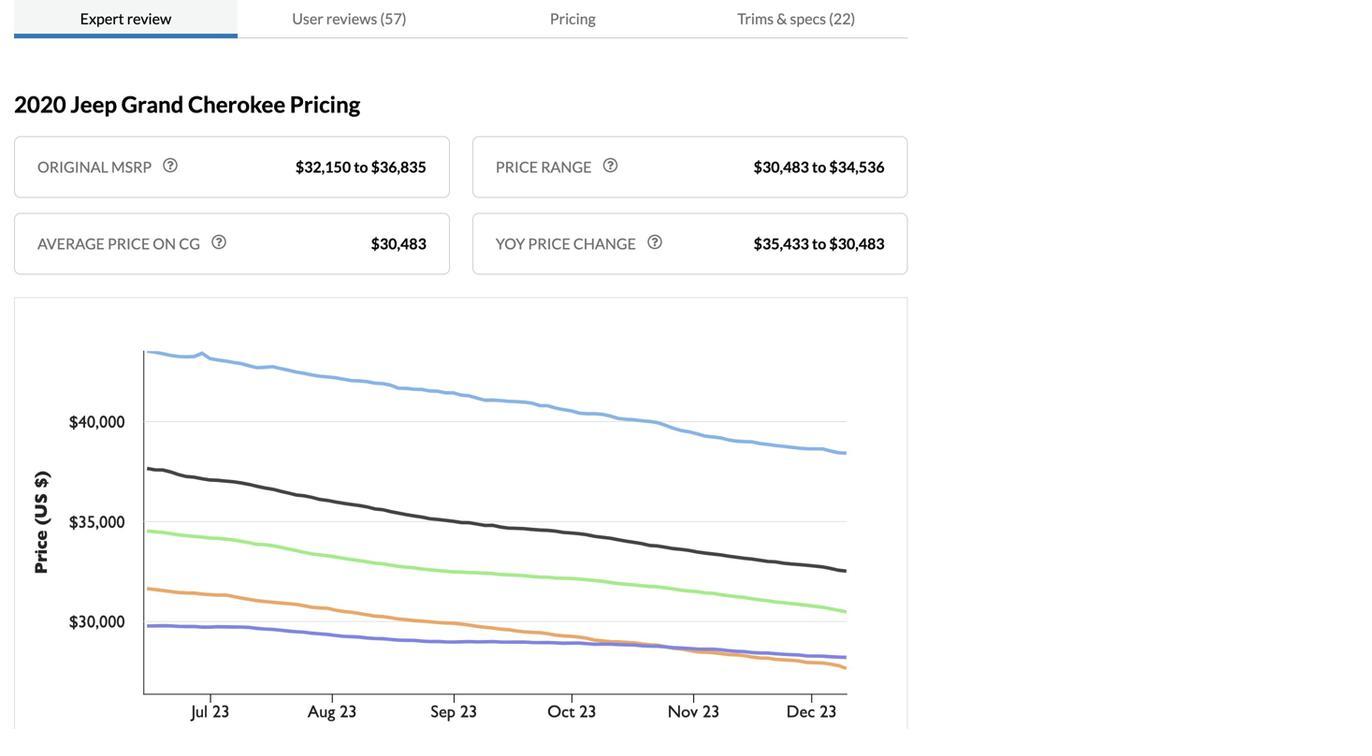 Task type: describe. For each thing, give the bounding box(es) containing it.
user
[[292, 9, 324, 28]]

trims & specs (22)
[[738, 9, 856, 28]]

to for $35,433
[[812, 234, 827, 253]]

price for yoy
[[528, 234, 571, 253]]

yoy
[[496, 234, 525, 253]]

price for average
[[108, 234, 150, 253]]

$32,150 to $36,835
[[296, 158, 427, 176]]

$35,433 to $30,483
[[754, 234, 885, 253]]

$32,150
[[296, 158, 351, 176]]

2020
[[14, 91, 66, 118]]

question circle image for yoy price change
[[648, 234, 663, 249]]

$30,483 for $30,483
[[371, 234, 427, 253]]

$36,835
[[371, 158, 427, 176]]

range
[[541, 158, 592, 176]]

to for $30,483
[[812, 158, 827, 176]]

question circle image for price range
[[603, 158, 618, 173]]

grand
[[121, 91, 184, 118]]

pricing tab
[[461, 0, 685, 38]]

question circle image for original msrp
[[163, 158, 178, 173]]

yoy price change
[[496, 234, 636, 253]]

$30,483 for $30,483 to $34,536
[[754, 158, 809, 176]]

$30,483 to $34,536
[[754, 158, 885, 176]]

change
[[574, 234, 636, 253]]

expert review
[[80, 9, 172, 28]]

price range
[[496, 158, 592, 176]]

average
[[37, 234, 105, 253]]

review
[[127, 9, 172, 28]]

original msrp
[[37, 158, 152, 176]]

(22)
[[829, 9, 856, 28]]

trims
[[738, 9, 774, 28]]

original
[[37, 158, 108, 176]]



Task type: vqa. For each thing, say whether or not it's contained in the screenshot.
the topmost Pricing
yes



Task type: locate. For each thing, give the bounding box(es) containing it.
1 horizontal spatial price
[[528, 234, 571, 253]]

$34,536
[[830, 158, 885, 176]]

$35,433
[[754, 234, 809, 253]]

user reviews (57)
[[292, 9, 407, 28]]

user reviews (57) tab
[[238, 0, 461, 38]]

question circle image right msrp
[[163, 158, 178, 173]]

question circle image
[[163, 158, 178, 173], [211, 234, 226, 249]]

to right $35,433 on the top right of page
[[812, 234, 827, 253]]

1 horizontal spatial question circle image
[[211, 234, 226, 249]]

&
[[777, 9, 787, 28]]

1 vertical spatial question circle image
[[211, 234, 226, 249]]

expert
[[80, 9, 124, 28]]

1 vertical spatial question circle image
[[648, 234, 663, 249]]

1 horizontal spatial $30,483
[[754, 158, 809, 176]]

price
[[108, 234, 150, 253], [528, 234, 571, 253]]

average price on cg
[[37, 234, 200, 253]]

2 price from the left
[[528, 234, 571, 253]]

0 horizontal spatial price
[[108, 234, 150, 253]]

0 horizontal spatial question circle image
[[163, 158, 178, 173]]

price right yoy
[[528, 234, 571, 253]]

price left on
[[108, 234, 150, 253]]

to right "$32,150"
[[354, 158, 368, 176]]

expert review tab
[[14, 0, 238, 38]]

pricing
[[550, 9, 596, 28], [290, 91, 360, 118]]

0 vertical spatial question circle image
[[163, 158, 178, 173]]

$30,483 right $35,433 on the top right of page
[[830, 234, 885, 253]]

question circle image right change
[[648, 234, 663, 249]]

$30,483
[[754, 158, 809, 176], [371, 234, 427, 253], [830, 234, 885, 253]]

question circle image right range on the top
[[603, 158, 618, 173]]

to left $34,536
[[812, 158, 827, 176]]

cg
[[179, 234, 200, 253]]

specs
[[790, 9, 826, 28]]

tab list
[[14, 0, 908, 38]]

question circle image
[[603, 158, 618, 173], [648, 234, 663, 249]]

$30,483 left $34,536
[[754, 158, 809, 176]]

$30,483 down "$36,835"
[[371, 234, 427, 253]]

2020 jeep grand cherokee pricing
[[14, 91, 360, 118]]

1 horizontal spatial question circle image
[[648, 234, 663, 249]]

(57)
[[380, 9, 407, 28]]

pricing inside tab
[[550, 9, 596, 28]]

question circle image right cg
[[211, 234, 226, 249]]

price
[[496, 158, 538, 176]]

1 price from the left
[[108, 234, 150, 253]]

0 horizontal spatial question circle image
[[603, 158, 618, 173]]

msrp
[[111, 158, 152, 176]]

question circle image for average price on cg
[[211, 234, 226, 249]]

2 horizontal spatial $30,483
[[830, 234, 885, 253]]

tab list containing expert review
[[14, 0, 908, 38]]

on
[[153, 234, 176, 253]]

to
[[354, 158, 368, 176], [812, 158, 827, 176], [812, 234, 827, 253]]

0 vertical spatial pricing
[[550, 9, 596, 28]]

trims & specs (22) tab
[[685, 0, 908, 38]]

reviews
[[326, 9, 377, 28]]

0 horizontal spatial pricing
[[290, 91, 360, 118]]

jeep
[[70, 91, 117, 118]]

to for $32,150
[[354, 158, 368, 176]]

cherokee
[[188, 91, 286, 118]]

1 horizontal spatial pricing
[[550, 9, 596, 28]]

0 vertical spatial question circle image
[[603, 158, 618, 173]]

1 vertical spatial pricing
[[290, 91, 360, 118]]

0 horizontal spatial $30,483
[[371, 234, 427, 253]]



